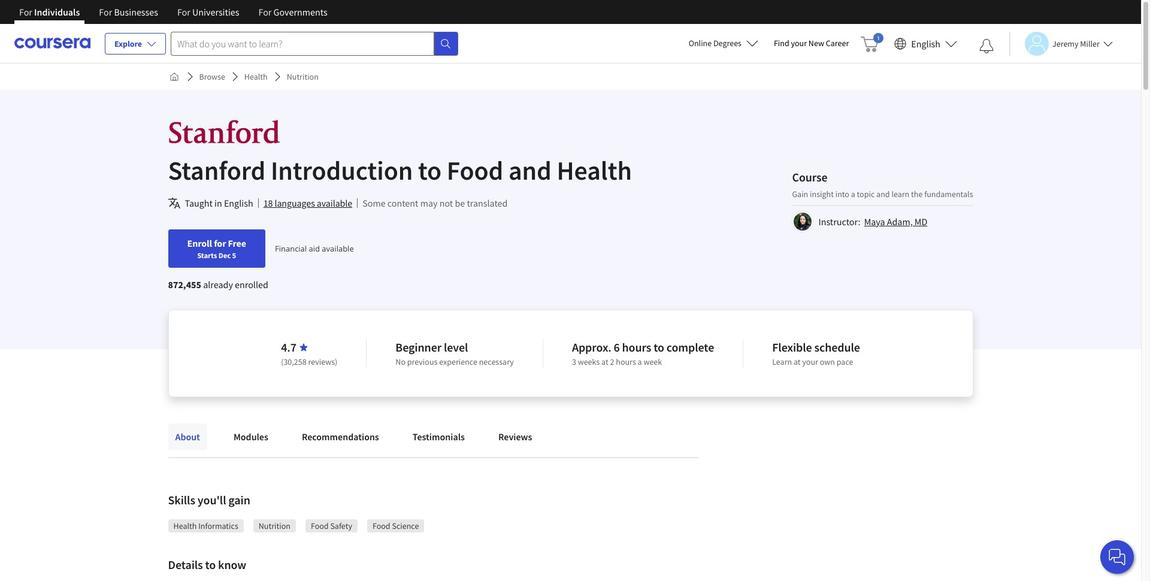 Task type: locate. For each thing, give the bounding box(es) containing it.
and
[[509, 154, 552, 187], [877, 188, 890, 199]]

0 horizontal spatial at
[[602, 357, 609, 367]]

skills
[[168, 493, 195, 508]]

approx. 6 hours to complete 3 weeks at 2 hours a week
[[572, 340, 715, 367]]

show notifications image
[[980, 39, 994, 53]]

hours right 6
[[622, 340, 652, 355]]

to left know
[[205, 557, 216, 572]]

find your new career link
[[768, 36, 855, 51]]

4.7
[[281, 340, 297, 355]]

you'll
[[198, 493, 226, 508]]

about link
[[168, 424, 207, 450]]

details to know
[[168, 557, 246, 572]]

available inside 18 languages available button
[[317, 197, 353, 209]]

stanford
[[168, 154, 266, 187]]

to up may
[[418, 154, 442, 187]]

1 horizontal spatial english
[[912, 37, 941, 49]]

a left week in the bottom of the page
[[638, 357, 642, 367]]

for left individuals
[[19, 6, 32, 18]]

a right into
[[852, 188, 856, 199]]

3 for from the left
[[177, 6, 190, 18]]

previous
[[407, 357, 438, 367]]

1 vertical spatial your
[[803, 357, 819, 367]]

some content may not be translated
[[363, 197, 508, 209]]

browse link
[[194, 66, 230, 88]]

for governments
[[259, 6, 328, 18]]

free
[[228, 237, 246, 249]]

1 at from the left
[[602, 357, 609, 367]]

hours right 2
[[616, 357, 636, 367]]

your left own
[[803, 357, 819, 367]]

for
[[19, 6, 32, 18], [99, 6, 112, 18], [177, 6, 190, 18], [259, 6, 272, 18]]

about
[[175, 431, 200, 443]]

into
[[836, 188, 850, 199]]

food safety
[[311, 521, 352, 532]]

be
[[455, 197, 465, 209]]

at inside flexible schedule learn at your own pace
[[794, 357, 801, 367]]

may
[[421, 197, 438, 209]]

english right in at the left of page
[[224, 197, 253, 209]]

taught in english
[[185, 197, 253, 209]]

for left businesses
[[99, 6, 112, 18]]

nutrition down the what do you want to learn? text field
[[287, 71, 319, 82]]

in
[[215, 197, 222, 209]]

2 vertical spatial health
[[174, 521, 197, 532]]

banner navigation
[[10, 0, 337, 33]]

nutrition right informatics
[[259, 521, 291, 532]]

0 vertical spatial a
[[852, 188, 856, 199]]

translated
[[467, 197, 508, 209]]

to up week in the bottom of the page
[[654, 340, 665, 355]]

1 horizontal spatial health
[[244, 71, 268, 82]]

individuals
[[34, 6, 80, 18]]

0 horizontal spatial health
[[174, 521, 197, 532]]

fundamentals
[[925, 188, 974, 199]]

and inside course gain insight into a topic and learn the fundamentals
[[877, 188, 890, 199]]

0 horizontal spatial food
[[311, 521, 329, 532]]

no
[[396, 357, 406, 367]]

0 horizontal spatial and
[[509, 154, 552, 187]]

1 vertical spatial nutrition
[[259, 521, 291, 532]]

details
[[168, 557, 203, 572]]

food for food safety
[[311, 521, 329, 532]]

2 vertical spatial to
[[205, 557, 216, 572]]

2 horizontal spatial health
[[557, 154, 632, 187]]

2 at from the left
[[794, 357, 801, 367]]

weeks
[[578, 357, 600, 367]]

pace
[[837, 357, 854, 367]]

available right aid
[[322, 243, 354, 254]]

to inside approx. 6 hours to complete 3 weeks at 2 hours a week
[[654, 340, 665, 355]]

at right learn
[[794, 357, 801, 367]]

2 horizontal spatial to
[[654, 340, 665, 355]]

home image
[[169, 72, 179, 82]]

available
[[317, 197, 353, 209], [322, 243, 354, 254]]

your inside flexible schedule learn at your own pace
[[803, 357, 819, 367]]

4 for from the left
[[259, 6, 272, 18]]

instructor: maya adam, md
[[819, 215, 928, 227]]

a inside approx. 6 hours to complete 3 weeks at 2 hours a week
[[638, 357, 642, 367]]

at
[[602, 357, 609, 367], [794, 357, 801, 367]]

872,455
[[168, 279, 201, 291]]

food up the translated at top
[[447, 154, 504, 187]]

financial aid available
[[275, 243, 354, 254]]

hours
[[622, 340, 652, 355], [616, 357, 636, 367]]

english
[[912, 37, 941, 49], [224, 197, 253, 209]]

a
[[852, 188, 856, 199], [638, 357, 642, 367]]

reviews)
[[308, 357, 338, 367]]

0 vertical spatial english
[[912, 37, 941, 49]]

1 horizontal spatial and
[[877, 188, 890, 199]]

food
[[447, 154, 504, 187], [311, 521, 329, 532], [373, 521, 391, 532]]

stanford introduction to food and health
[[168, 154, 632, 187]]

explore button
[[105, 33, 166, 55]]

recommendations link
[[295, 424, 386, 450]]

recommendations
[[302, 431, 379, 443]]

None search field
[[171, 31, 459, 55]]

your
[[791, 38, 807, 49], [803, 357, 819, 367]]

coursera image
[[14, 34, 91, 53]]

18
[[263, 197, 273, 209]]

1 vertical spatial to
[[654, 340, 665, 355]]

adam,
[[887, 215, 913, 227]]

flexible schedule learn at your own pace
[[773, 340, 861, 367]]

1 vertical spatial and
[[877, 188, 890, 199]]

1 vertical spatial a
[[638, 357, 642, 367]]

at left 2
[[602, 357, 609, 367]]

for left governments
[[259, 6, 272, 18]]

necessary
[[479, 357, 514, 367]]

available for 18 languages available
[[317, 197, 353, 209]]

nutrition
[[287, 71, 319, 82], [259, 521, 291, 532]]

testimonials
[[413, 431, 465, 443]]

0 horizontal spatial a
[[638, 357, 642, 367]]

enroll for free starts dec 5
[[187, 237, 246, 260]]

english inside button
[[912, 37, 941, 49]]

0 vertical spatial health
[[244, 71, 268, 82]]

explore
[[114, 38, 142, 49]]

new
[[809, 38, 825, 49]]

english right shopping cart: 1 item image
[[912, 37, 941, 49]]

health for health informatics
[[174, 521, 197, 532]]

food left science
[[373, 521, 391, 532]]

(30,258
[[281, 357, 307, 367]]

chat with us image
[[1108, 548, 1127, 567]]

1 for from the left
[[19, 6, 32, 18]]

1 horizontal spatial at
[[794, 357, 801, 367]]

available down introduction
[[317, 197, 353, 209]]

0 vertical spatial to
[[418, 154, 442, 187]]

starts
[[197, 251, 217, 260]]

1 horizontal spatial to
[[418, 154, 442, 187]]

1 vertical spatial available
[[322, 243, 354, 254]]

1 vertical spatial english
[[224, 197, 253, 209]]

aid
[[309, 243, 320, 254]]

your right find
[[791, 38, 807, 49]]

nutrition link
[[282, 66, 324, 88]]

for left universities
[[177, 6, 190, 18]]

2 for from the left
[[99, 6, 112, 18]]

enrolled
[[235, 279, 268, 291]]

week
[[644, 357, 662, 367]]

modules link
[[226, 424, 276, 450]]

dec
[[219, 251, 231, 260]]

1 horizontal spatial a
[[852, 188, 856, 199]]

food left safety
[[311, 521, 329, 532]]

0 vertical spatial available
[[317, 197, 353, 209]]

maya adam, md link
[[865, 215, 928, 227]]

1 horizontal spatial food
[[373, 521, 391, 532]]



Task type: describe. For each thing, give the bounding box(es) containing it.
learn
[[892, 188, 910, 199]]

What do you want to learn? text field
[[171, 31, 435, 55]]

0 vertical spatial your
[[791, 38, 807, 49]]

0 horizontal spatial english
[[224, 197, 253, 209]]

career
[[826, 38, 849, 49]]

md
[[915, 215, 928, 227]]

course
[[793, 169, 828, 184]]

maya
[[865, 215, 886, 227]]

find your new career
[[774, 38, 849, 49]]

insight
[[810, 188, 834, 199]]

topic
[[857, 188, 875, 199]]

flexible
[[773, 340, 812, 355]]

modules
[[234, 431, 268, 443]]

health informatics
[[174, 521, 238, 532]]

3
[[572, 357, 576, 367]]

schedule
[[815, 340, 861, 355]]

safety
[[330, 521, 352, 532]]

gain
[[793, 188, 809, 199]]

for for universities
[[177, 6, 190, 18]]

already
[[203, 279, 233, 291]]

enroll
[[187, 237, 212, 249]]

for
[[214, 237, 226, 249]]

for for governments
[[259, 6, 272, 18]]

jeremy
[[1053, 38, 1079, 49]]

a inside course gain insight into a topic and learn the fundamentals
[[852, 188, 856, 199]]

beginner level no previous experience necessary
[[396, 340, 514, 367]]

introduction
[[271, 154, 413, 187]]

872,455 already enrolled
[[168, 279, 268, 291]]

gain
[[229, 493, 250, 508]]

5
[[232, 251, 236, 260]]

degrees
[[714, 38, 742, 49]]

0 vertical spatial hours
[[622, 340, 652, 355]]

available for financial aid available
[[322, 243, 354, 254]]

businesses
[[114, 6, 158, 18]]

health for health
[[244, 71, 268, 82]]

shopping cart: 1 item image
[[861, 33, 884, 52]]

for businesses
[[99, 6, 158, 18]]

1 vertical spatial hours
[[616, 357, 636, 367]]

own
[[820, 357, 835, 367]]

at inside approx. 6 hours to complete 3 weeks at 2 hours a week
[[602, 357, 609, 367]]

0 vertical spatial nutrition
[[287, 71, 319, 82]]

browse
[[199, 71, 225, 82]]

financial
[[275, 243, 307, 254]]

approx.
[[572, 340, 612, 355]]

maya adam, md image
[[794, 212, 812, 230]]

2
[[610, 357, 615, 367]]

some
[[363, 197, 386, 209]]

governments
[[274, 6, 328, 18]]

2 horizontal spatial food
[[447, 154, 504, 187]]

reviews link
[[491, 424, 540, 450]]

health link
[[240, 66, 273, 88]]

18 languages available button
[[263, 196, 353, 210]]

online
[[689, 38, 712, 49]]

0 horizontal spatial to
[[205, 557, 216, 572]]

food science
[[373, 521, 419, 532]]

food for food science
[[373, 521, 391, 532]]

testimonials link
[[406, 424, 472, 450]]

online degrees button
[[679, 30, 768, 56]]

experience
[[439, 357, 478, 367]]

0 vertical spatial and
[[509, 154, 552, 187]]

financial aid available button
[[275, 243, 354, 254]]

find
[[774, 38, 790, 49]]

complete
[[667, 340, 715, 355]]

taught
[[185, 197, 213, 209]]

online degrees
[[689, 38, 742, 49]]

informatics
[[198, 521, 238, 532]]

not
[[440, 197, 453, 209]]

6
[[614, 340, 620, 355]]

miller
[[1081, 38, 1100, 49]]

content
[[388, 197, 419, 209]]

reviews
[[499, 431, 532, 443]]

1 vertical spatial health
[[557, 154, 632, 187]]

for individuals
[[19, 6, 80, 18]]

know
[[218, 557, 246, 572]]

for for businesses
[[99, 6, 112, 18]]

languages
[[275, 197, 315, 209]]

learn
[[773, 357, 792, 367]]

stanford university image
[[168, 119, 281, 146]]

the
[[912, 188, 923, 199]]

beginner
[[396, 340, 442, 355]]

for for individuals
[[19, 6, 32, 18]]

english button
[[890, 24, 963, 63]]

jeremy miller button
[[1010, 31, 1113, 55]]

skills you'll gain
[[168, 493, 250, 508]]

18 languages available
[[263, 197, 353, 209]]

universities
[[192, 6, 239, 18]]



Task type: vqa. For each thing, say whether or not it's contained in the screenshot.
Computer Science dropdown button
no



